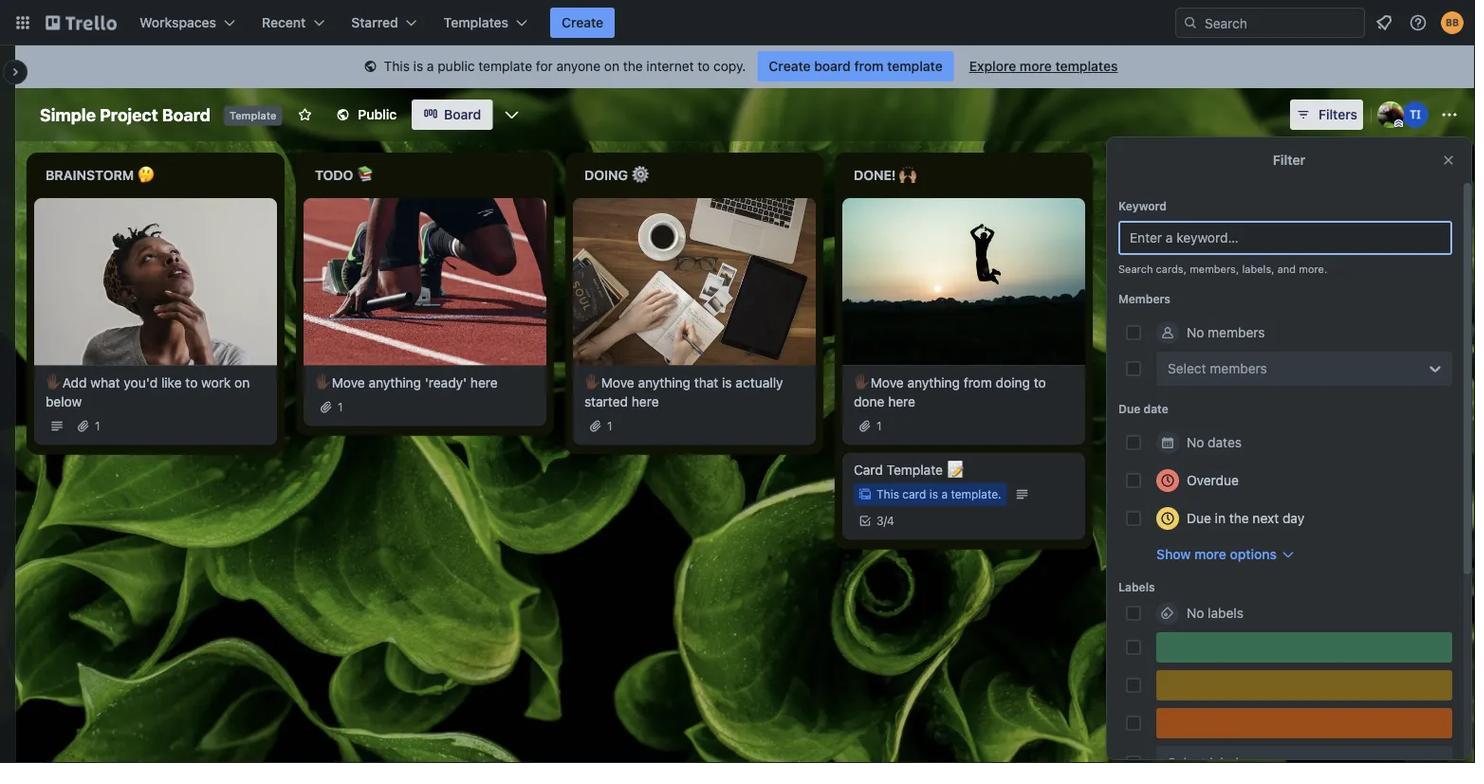 Task type: vqa. For each thing, say whether or not it's contained in the screenshot.
return to previous screen Icon
no



Task type: describe. For each thing, give the bounding box(es) containing it.
create for create
[[562, 15, 604, 30]]

todo 📚
[[315, 167, 370, 183]]

this member is an admin of this board. image
[[1395, 120, 1403, 128]]

board
[[814, 58, 851, 74]]

close popover image
[[1441, 153, 1456, 168]]

Search field
[[1198, 9, 1364, 37]]

1 horizontal spatial template
[[887, 462, 943, 478]]

options
[[1230, 547, 1277, 563]]

for
[[536, 58, 553, 74]]

✋🏿 for ✋🏿 move anything that is actually started here
[[584, 375, 598, 391]]

explore more templates
[[969, 58, 1118, 74]]

in
[[1215, 511, 1226, 527]]

📝
[[947, 462, 960, 478]]

0 notifications image
[[1373, 11, 1396, 34]]

move for ✋🏿 move anything from doing to done here
[[871, 375, 904, 391]]

back to home image
[[46, 8, 117, 38]]

copy.
[[714, 58, 746, 74]]

no dates
[[1187, 435, 1242, 451]]

next
[[1253, 511, 1279, 527]]

1 horizontal spatial board
[[444, 107, 481, 122]]

internet
[[647, 58, 694, 74]]

color: green, title: none element
[[1157, 633, 1453, 663]]

create button
[[550, 8, 615, 38]]

card template 📝
[[854, 462, 960, 478]]

✋🏿 add what you'd like to work on below
[[46, 375, 250, 410]]

to for ✋🏿 add what you'd like to work on below
[[185, 375, 198, 391]]

done!
[[854, 167, 896, 183]]

doing
[[996, 375, 1030, 391]]

show more options button
[[1157, 546, 1296, 565]]

below
[[46, 394, 82, 410]]

✋🏿 move anything from doing to done here link
[[854, 374, 1074, 411]]

1 down what
[[95, 420, 100, 433]]

simple
[[40, 104, 96, 125]]

brainstorm 🤔
[[46, 167, 151, 183]]

you'd
[[124, 375, 158, 391]]

done
[[854, 394, 885, 410]]

✋🏿 for ✋🏿 move anything 'ready' here
[[315, 375, 328, 391]]

public
[[438, 58, 475, 74]]

this for this card is a template.
[[877, 488, 899, 502]]

✋🏿 move anything 'ready' here
[[315, 375, 498, 391]]

actually
[[736, 375, 783, 391]]

anything for that
[[638, 375, 691, 391]]

board link
[[412, 100, 493, 130]]

due for due date
[[1119, 402, 1141, 416]]

recent
[[262, 15, 306, 30]]

color: orange, title: none element
[[1157, 709, 1453, 739]]

no members
[[1187, 325, 1265, 341]]

what
[[90, 375, 120, 391]]

doing ⚙️
[[584, 167, 645, 183]]

workspaces button
[[128, 8, 247, 38]]

due for due in the next day
[[1187, 511, 1211, 527]]

public
[[358, 107, 397, 122]]

members
[[1119, 292, 1171, 306]]

done! 🙌🏽
[[854, 167, 913, 183]]

/
[[884, 515, 887, 528]]

color: yellow, title: none element
[[1157, 671, 1453, 701]]

search
[[1119, 263, 1153, 276]]

3 / 4
[[877, 515, 894, 528]]

0 vertical spatial template
[[230, 110, 276, 122]]

work
[[201, 375, 231, 391]]

no for no labels
[[1187, 606, 1204, 621]]

DONE! 🙌🏽 text field
[[843, 160, 1085, 191]]

0 horizontal spatial here
[[470, 375, 498, 391]]

here for ✋🏿 move anything that is actually started here
[[632, 394, 659, 410]]

templates
[[1056, 58, 1118, 74]]

select members
[[1168, 361, 1267, 377]]

more for show
[[1195, 547, 1227, 563]]

this is a public template for anyone on the internet to copy.
[[384, 58, 746, 74]]

✋🏿 for ✋🏿 move anything from doing to done here
[[854, 375, 867, 391]]

members,
[[1190, 263, 1239, 276]]

filters
[[1319, 107, 1358, 122]]

board inside text field
[[162, 104, 211, 125]]

no for no dates
[[1187, 435, 1204, 451]]

starred
[[351, 15, 398, 30]]

create board from template
[[769, 58, 943, 74]]

keyword
[[1119, 199, 1167, 213]]

brainstorm
[[46, 167, 134, 183]]

1 for ✋🏿 move anything 'ready' here
[[338, 401, 343, 414]]

Enter a keyword… text field
[[1119, 221, 1453, 255]]

3
[[877, 515, 884, 528]]

✋🏿 move anything that is actually started here link
[[584, 374, 805, 411]]

select
[[1168, 361, 1206, 377]]

🙌🏽
[[900, 167, 913, 183]]

templates button
[[432, 8, 539, 38]]

show
[[1157, 547, 1191, 563]]

Board name text field
[[30, 100, 220, 130]]

move for ✋🏿 move anything that is actually started here
[[601, 375, 634, 391]]

workspaces
[[139, 15, 216, 30]]

this for this is a public template for anyone on the internet to copy.
[[384, 58, 410, 74]]

that
[[694, 375, 719, 391]]

anything for from
[[908, 375, 960, 391]]

search cards, members, labels, and more.
[[1119, 263, 1328, 276]]

card
[[903, 488, 926, 502]]

due date
[[1119, 402, 1169, 416]]



Task type: locate. For each thing, give the bounding box(es) containing it.
todo
[[315, 167, 353, 183]]

0 vertical spatial due
[[1119, 402, 1141, 416]]

'ready'
[[425, 375, 467, 391]]

bob builder (bobbuilder40) image
[[1441, 11, 1464, 34]]

no for no members
[[1187, 325, 1204, 341]]

on for anyone
[[604, 58, 620, 74]]

this right sm icon
[[384, 58, 410, 74]]

the left internet
[[623, 58, 643, 74]]

0 horizontal spatial create
[[562, 15, 604, 30]]

like
[[161, 375, 182, 391]]

0 horizontal spatial template
[[479, 58, 532, 74]]

anyone
[[557, 58, 601, 74]]

show menu image
[[1440, 105, 1459, 124]]

4 ✋🏿 from the left
[[854, 375, 867, 391]]

BRAINSTORM 🤔 text field
[[34, 160, 277, 191]]

anything inside ✋🏿 move anything from doing to done here
[[908, 375, 960, 391]]

members
[[1208, 325, 1265, 341], [1210, 361, 1267, 377]]

0 horizontal spatial this
[[384, 58, 410, 74]]

to right the like
[[185, 375, 198, 391]]

project
[[100, 104, 158, 125]]

no left labels
[[1187, 606, 1204, 621]]

3 anything from the left
[[908, 375, 960, 391]]

here
[[470, 375, 498, 391], [632, 394, 659, 410], [888, 394, 916, 410]]

0 horizontal spatial more
[[1020, 58, 1052, 74]]

2 template from the left
[[887, 58, 943, 74]]

this card is a template.
[[877, 488, 1002, 502]]

on right the work in the left of the page
[[234, 375, 250, 391]]

template
[[479, 58, 532, 74], [887, 58, 943, 74]]

from left the doing
[[964, 375, 992, 391]]

members up 'select members'
[[1208, 325, 1265, 341]]

1 vertical spatial members
[[1210, 361, 1267, 377]]

labels,
[[1242, 263, 1275, 276]]

due left in
[[1187, 511, 1211, 527]]

2 no from the top
[[1187, 435, 1204, 451]]

0 horizontal spatial a
[[427, 58, 434, 74]]

more.
[[1299, 263, 1328, 276]]

day
[[1283, 511, 1305, 527]]

card template 📝 link
[[854, 461, 1074, 480]]

more right explore
[[1020, 58, 1052, 74]]

2 horizontal spatial to
[[1034, 375, 1046, 391]]

on
[[604, 58, 620, 74], [234, 375, 250, 391]]

trello inspiration (inspiringtaco) image
[[1402, 102, 1429, 128]]

members for no members
[[1208, 325, 1265, 341]]

1 horizontal spatial template
[[887, 58, 943, 74]]

anything left the doing
[[908, 375, 960, 391]]

0 horizontal spatial anything
[[369, 375, 421, 391]]

2 move from the left
[[601, 375, 634, 391]]

2 vertical spatial no
[[1187, 606, 1204, 621]]

1
[[338, 401, 343, 414], [95, 420, 100, 433], [607, 420, 613, 433], [877, 420, 882, 433]]

here right done
[[888, 394, 916, 410]]

move inside '✋🏿 move anything that is actually started here'
[[601, 375, 634, 391]]

the
[[623, 58, 643, 74], [1229, 511, 1249, 527]]

1 vertical spatial is
[[722, 375, 732, 391]]

1 vertical spatial template
[[887, 462, 943, 478]]

board
[[162, 104, 211, 125], [444, 107, 481, 122]]

2 anything from the left
[[638, 375, 691, 391]]

template up card
[[887, 462, 943, 478]]

template left star or unstar board image
[[230, 110, 276, 122]]

0 horizontal spatial board
[[162, 104, 211, 125]]

DOING ⚙️ text field
[[573, 160, 816, 191]]

✋🏿 move anything that is actually started here
[[584, 375, 783, 410]]

✋🏿 inside ✋🏿 add what you'd like to work on below
[[46, 375, 59, 391]]

search image
[[1183, 15, 1198, 30]]

here for ✋🏿 move anything from doing to done here
[[888, 394, 916, 410]]

4
[[887, 515, 894, 528]]

1 down "✋🏿 move anything 'ready' here"
[[338, 401, 343, 414]]

to left "copy."
[[698, 58, 710, 74]]

0 vertical spatial create
[[562, 15, 604, 30]]

2 ✋🏿 from the left
[[315, 375, 328, 391]]

no up select at the top
[[1187, 325, 1204, 341]]

2 horizontal spatial is
[[930, 488, 938, 502]]

create up anyone
[[562, 15, 604, 30]]

anything left 'ready'
[[369, 375, 421, 391]]

explore more templates link
[[958, 51, 1129, 82]]

create left board
[[769, 58, 811, 74]]

from
[[854, 58, 884, 74], [964, 375, 992, 391]]

1 vertical spatial no
[[1187, 435, 1204, 451]]

here inside ✋🏿 move anything from doing to done here
[[888, 394, 916, 410]]

template left for
[[479, 58, 532, 74]]

on right anyone
[[604, 58, 620, 74]]

switch to… image
[[13, 13, 32, 32]]

to inside ✋🏿 add what you'd like to work on below
[[185, 375, 198, 391]]

1 horizontal spatial move
[[601, 375, 634, 391]]

due
[[1119, 402, 1141, 416], [1187, 511, 1211, 527]]

dmugisha (dmugisha) image
[[1378, 102, 1404, 128]]

create for create board from template
[[769, 58, 811, 74]]

0 horizontal spatial is
[[413, 58, 423, 74]]

0 horizontal spatial from
[[854, 58, 884, 74]]

1 horizontal spatial a
[[942, 488, 948, 502]]

a left public
[[427, 58, 434, 74]]

is inside '✋🏿 move anything that is actually started here'
[[722, 375, 732, 391]]

create
[[562, 15, 604, 30], [769, 58, 811, 74]]

✋🏿 add what you'd like to work on below link
[[46, 374, 266, 411]]

board right project at the top left of the page
[[162, 104, 211, 125]]

0 vertical spatial no
[[1187, 325, 1204, 341]]

card
[[854, 462, 883, 478]]

1 horizontal spatial the
[[1229, 511, 1249, 527]]

2 horizontal spatial anything
[[908, 375, 960, 391]]

open information menu image
[[1409, 13, 1428, 32]]

this
[[384, 58, 410, 74], [877, 488, 899, 502]]

1 vertical spatial a
[[942, 488, 948, 502]]

3 ✋🏿 from the left
[[584, 375, 598, 391]]

1 vertical spatial due
[[1187, 511, 1211, 527]]

the right in
[[1229, 511, 1249, 527]]

no
[[1187, 325, 1204, 341], [1187, 435, 1204, 451], [1187, 606, 1204, 621]]

more
[[1020, 58, 1052, 74], [1195, 547, 1227, 563]]

0 vertical spatial more
[[1020, 58, 1052, 74]]

1 down started
[[607, 420, 613, 433]]

cards,
[[1156, 263, 1187, 276]]

✋🏿 for ✋🏿 add what you'd like to work on below
[[46, 375, 59, 391]]

1 template from the left
[[479, 58, 532, 74]]

to for ✋🏿 move anything from doing to done here
[[1034, 375, 1046, 391]]

due left date
[[1119, 402, 1141, 416]]

✋🏿 move anything from doing to done here
[[854, 375, 1046, 410]]

1 for ✋🏿 move anything that is actually started here
[[607, 420, 613, 433]]

no labels
[[1187, 606, 1244, 621]]

⚙️
[[631, 167, 645, 183]]

1 horizontal spatial from
[[964, 375, 992, 391]]

🤔
[[137, 167, 151, 183]]

0 horizontal spatial move
[[332, 375, 365, 391]]

more right show
[[1195, 547, 1227, 563]]

and
[[1278, 263, 1296, 276]]

star or unstar board image
[[297, 107, 312, 122]]

0 horizontal spatial the
[[623, 58, 643, 74]]

1 horizontal spatial this
[[877, 488, 899, 502]]

members for select members
[[1210, 361, 1267, 377]]

to right the doing
[[1034, 375, 1046, 391]]

0 vertical spatial from
[[854, 58, 884, 74]]

members down the no members
[[1210, 361, 1267, 377]]

✋🏿
[[46, 375, 59, 391], [315, 375, 328, 391], [584, 375, 598, 391], [854, 375, 867, 391]]

add
[[62, 375, 87, 391]]

create inside button
[[562, 15, 604, 30]]

0 vertical spatial a
[[427, 58, 434, 74]]

sm image
[[361, 58, 380, 77]]

explore
[[969, 58, 1016, 74]]

move for ✋🏿 move anything 'ready' here
[[332, 375, 365, 391]]

move inside ✋🏿 move anything from doing to done here
[[871, 375, 904, 391]]

anything inside '✋🏿 move anything that is actually started here'
[[638, 375, 691, 391]]

✋🏿 move anything 'ready' here link
[[315, 374, 535, 392]]

recent button
[[251, 8, 336, 38]]

0 vertical spatial on
[[604, 58, 620, 74]]

anything for 'ready'
[[369, 375, 421, 391]]

is right card
[[930, 488, 938, 502]]

labels
[[1208, 606, 1244, 621]]

0 vertical spatial is
[[413, 58, 423, 74]]

0 vertical spatial this
[[384, 58, 410, 74]]

to
[[698, 58, 710, 74], [185, 375, 198, 391], [1034, 375, 1046, 391]]

labels
[[1119, 581, 1155, 594]]

filters button
[[1290, 100, 1363, 130]]

is left public
[[413, 58, 423, 74]]

show more options
[[1157, 547, 1277, 563]]

1 horizontal spatial here
[[632, 394, 659, 410]]

0 horizontal spatial due
[[1119, 402, 1141, 416]]

0 vertical spatial members
[[1208, 325, 1265, 341]]

due in the next day
[[1187, 511, 1305, 527]]

1 anything from the left
[[369, 375, 421, 391]]

doing
[[584, 167, 628, 183]]

2 horizontal spatial here
[[888, 394, 916, 410]]

template left explore
[[887, 58, 943, 74]]

overdue
[[1187, 473, 1239, 489]]

1 for ✋🏿 move anything from doing to done here
[[877, 420, 882, 433]]

board down public
[[444, 107, 481, 122]]

1 horizontal spatial anything
[[638, 375, 691, 391]]

simple project board
[[40, 104, 211, 125]]

here inside '✋🏿 move anything that is actually started here'
[[632, 394, 659, 410]]

create board from template link
[[758, 51, 954, 82]]

1 vertical spatial create
[[769, 58, 811, 74]]

customize views image
[[502, 105, 521, 124]]

this left card
[[877, 488, 899, 502]]

1 no from the top
[[1187, 325, 1204, 341]]

0 vertical spatial the
[[623, 58, 643, 74]]

1 horizontal spatial due
[[1187, 511, 1211, 527]]

1 horizontal spatial more
[[1195, 547, 1227, 563]]

0 horizontal spatial template
[[230, 110, 276, 122]]

primary element
[[0, 0, 1475, 46]]

more inside button
[[1195, 547, 1227, 563]]

1 vertical spatial this
[[877, 488, 899, 502]]

dates
[[1208, 435, 1242, 451]]

1 down done
[[877, 420, 882, 433]]

from right board
[[854, 58, 884, 74]]

from inside ✋🏿 move anything from doing to done here
[[964, 375, 992, 391]]

1 move from the left
[[332, 375, 365, 391]]

3 move from the left
[[871, 375, 904, 391]]

no left dates
[[1187, 435, 1204, 451]]

public button
[[324, 100, 408, 130]]

✋🏿 inside ✋🏿 move anything from doing to done here
[[854, 375, 867, 391]]

a
[[427, 58, 434, 74], [942, 488, 948, 502]]

filter
[[1273, 152, 1306, 168]]

date
[[1144, 402, 1169, 416]]

is right that
[[722, 375, 732, 391]]

anything left that
[[638, 375, 691, 391]]

1 horizontal spatial create
[[769, 58, 811, 74]]

2 horizontal spatial move
[[871, 375, 904, 391]]

on inside ✋🏿 add what you'd like to work on below
[[234, 375, 250, 391]]

here right started
[[632, 394, 659, 410]]

1 vertical spatial the
[[1229, 511, 1249, 527]]

2 vertical spatial is
[[930, 488, 938, 502]]

here right 'ready'
[[470, 375, 498, 391]]

3 no from the top
[[1187, 606, 1204, 621]]

1 vertical spatial on
[[234, 375, 250, 391]]

0 horizontal spatial to
[[185, 375, 198, 391]]

template
[[230, 110, 276, 122], [887, 462, 943, 478]]

TODO 📚 text field
[[304, 160, 546, 191]]

to inside ✋🏿 move anything from doing to done here
[[1034, 375, 1046, 391]]

1 vertical spatial from
[[964, 375, 992, 391]]

on for work
[[234, 375, 250, 391]]

1 vertical spatial more
[[1195, 547, 1227, 563]]

1 horizontal spatial to
[[698, 58, 710, 74]]

📚
[[357, 167, 370, 183]]

a down 📝
[[942, 488, 948, 502]]

✋🏿 inside '✋🏿 move anything that is actually started here'
[[584, 375, 598, 391]]

templates
[[444, 15, 509, 30]]

1 ✋🏿 from the left
[[46, 375, 59, 391]]

1 horizontal spatial on
[[604, 58, 620, 74]]

0 horizontal spatial on
[[234, 375, 250, 391]]

more for explore
[[1020, 58, 1052, 74]]

starred button
[[340, 8, 429, 38]]

1 horizontal spatial is
[[722, 375, 732, 391]]

anything
[[369, 375, 421, 391], [638, 375, 691, 391], [908, 375, 960, 391]]



